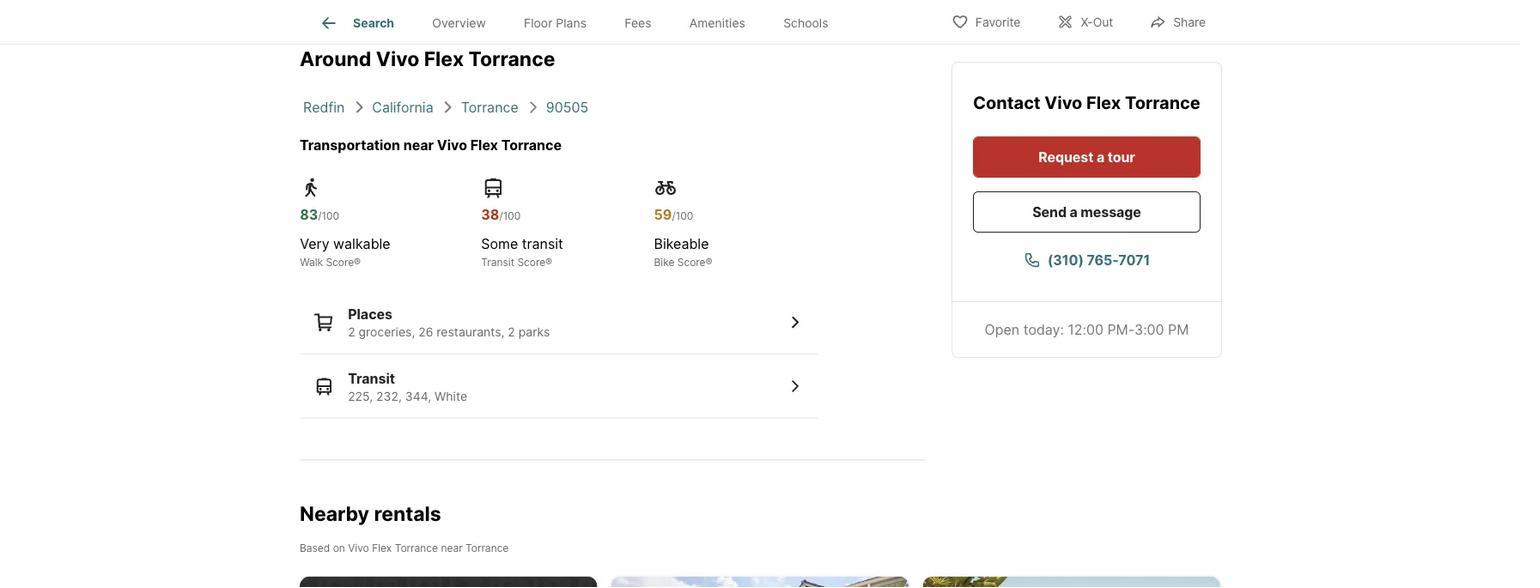 Task type: locate. For each thing, give the bounding box(es) containing it.
torrance down 90505 link at the top of the page
[[501, 137, 562, 154]]

out
[[1093, 15, 1113, 30]]

contact
[[973, 92, 1041, 113]]

flex
[[424, 47, 464, 71], [1086, 92, 1121, 113], [470, 137, 498, 154], [372, 542, 392, 555]]

® for walkable
[[354, 256, 361, 269]]

based
[[300, 542, 330, 555]]

vivo down search
[[376, 47, 419, 71]]

1 /100 from the left
[[318, 210, 339, 223]]

/100 for 83
[[318, 210, 339, 223]]

search
[[353, 16, 394, 30]]

0 horizontal spatial ®
[[354, 256, 361, 269]]

1 horizontal spatial ®
[[545, 256, 552, 269]]

score inside very walkable walk score ®
[[326, 256, 354, 269]]

0 vertical spatial a
[[1097, 149, 1105, 165]]

california
[[372, 99, 433, 116]]

1 horizontal spatial score
[[517, 256, 545, 269]]

0 horizontal spatial transit
[[348, 371, 395, 387]]

send a message
[[1032, 204, 1141, 220]]

california link
[[372, 99, 433, 116]]

walkable
[[333, 236, 390, 253]]

x-out
[[1081, 15, 1113, 30]]

/100 inside 38 /100
[[499, 210, 521, 223]]

transportation near vivo flex torrance
[[300, 137, 562, 154]]

1 vertical spatial a
[[1070, 204, 1078, 220]]

nearby
[[300, 502, 369, 526]]

® for transit
[[545, 256, 552, 269]]

vivo
[[376, 47, 419, 71], [1045, 92, 1082, 113], [437, 137, 467, 154], [348, 542, 369, 555]]

parks
[[519, 325, 550, 340]]

pm-
[[1107, 321, 1134, 338]]

redfin link
[[303, 99, 345, 116]]

overview tab
[[413, 3, 505, 44]]

225,
[[348, 389, 373, 404]]

2 ® from the left
[[545, 256, 552, 269]]

tour
[[1108, 149, 1135, 165]]

torrance
[[468, 47, 555, 71], [1125, 92, 1200, 113], [461, 99, 519, 116], [501, 137, 562, 154], [395, 542, 438, 555], [466, 542, 509, 555]]

transit
[[481, 256, 514, 269], [348, 371, 395, 387]]

photo of 24035 ocean ave, torrance, ca 90505 image
[[300, 577, 597, 587]]

places 2 groceries, 26 restaurants, 2 parks
[[348, 307, 550, 340]]

rentals
[[374, 502, 441, 526]]

a right send
[[1070, 204, 1078, 220]]

tab list containing search
[[300, 0, 861, 44]]

2 score from the left
[[517, 256, 545, 269]]

transportation
[[300, 137, 400, 154]]

send a message button
[[973, 192, 1201, 233]]

2 left parks
[[508, 325, 515, 340]]

59 /100
[[654, 207, 693, 224]]

/100
[[318, 210, 339, 223], [499, 210, 521, 223], [672, 210, 693, 223]]

score inside some transit transit score ®
[[517, 256, 545, 269]]

1 ® from the left
[[354, 256, 361, 269]]

a left tour
[[1097, 149, 1105, 165]]

request a tour
[[1039, 149, 1135, 165]]

score right the walk
[[326, 256, 354, 269]]

x-out button
[[1042, 4, 1128, 39]]

x-
[[1081, 15, 1093, 30]]

3 ® from the left
[[705, 256, 712, 269]]

transit inside some transit transit score ®
[[481, 256, 514, 269]]

on
[[333, 542, 345, 555]]

flex down overview "tab"
[[424, 47, 464, 71]]

floor plans tab
[[505, 3, 606, 44]]

/100 inside 59 /100
[[672, 210, 693, 223]]

(310) 765-7071 link
[[973, 240, 1201, 281]]

groceries,
[[359, 325, 415, 340]]

® inside some transit transit score ®
[[545, 256, 552, 269]]

0 horizontal spatial a
[[1070, 204, 1078, 220]]

vivo right on
[[348, 542, 369, 555]]

score for transit
[[517, 256, 545, 269]]

® down transit
[[545, 256, 552, 269]]

1 vertical spatial transit
[[348, 371, 395, 387]]

344,
[[405, 389, 431, 404]]

tab list
[[300, 0, 861, 44]]

®
[[354, 256, 361, 269], [545, 256, 552, 269], [705, 256, 712, 269]]

/100 inside 83 /100
[[318, 210, 339, 223]]

transit
[[522, 236, 563, 253]]

transit 225, 232, 344, white
[[348, 371, 467, 404]]

59
[[654, 207, 672, 224]]

photo of 4208 sepulveda blvd, torrance, ca 90505 image
[[923, 577, 1220, 587]]

0 horizontal spatial score
[[326, 256, 354, 269]]

0 horizontal spatial /100
[[318, 210, 339, 223]]

2 horizontal spatial /100
[[672, 210, 693, 223]]

schools tab
[[764, 3, 847, 44]]

2 horizontal spatial score
[[677, 256, 705, 269]]

0 vertical spatial near
[[403, 137, 434, 154]]

3 /100 from the left
[[672, 210, 693, 223]]

share
[[1173, 15, 1206, 30]]

very walkable walk score ®
[[300, 236, 390, 269]]

2 /100 from the left
[[499, 210, 521, 223]]

near
[[403, 137, 434, 154], [441, 542, 463, 555]]

around vivo flex torrance
[[300, 47, 555, 71]]

® down 'bikeable'
[[705, 256, 712, 269]]

some
[[481, 236, 518, 253]]

schools
[[783, 16, 828, 30]]

contact vivo flex torrance
[[973, 92, 1200, 113]]

/100 up 'bikeable'
[[672, 210, 693, 223]]

® inside very walkable walk score ®
[[354, 256, 361, 269]]

1 horizontal spatial /100
[[499, 210, 521, 223]]

search link
[[319, 13, 394, 33]]

90505
[[546, 99, 588, 116]]

floor
[[524, 16, 553, 30]]

1 horizontal spatial 2
[[508, 325, 515, 340]]

® down walkable at top
[[354, 256, 361, 269]]

2 horizontal spatial ®
[[705, 256, 712, 269]]

1 2 from the left
[[348, 325, 355, 340]]

232,
[[376, 389, 402, 404]]

score
[[326, 256, 354, 269], [517, 256, 545, 269], [677, 256, 705, 269]]

score for walkable
[[326, 256, 354, 269]]

transit up 225,
[[348, 371, 395, 387]]

3 score from the left
[[677, 256, 705, 269]]

7071
[[1118, 252, 1150, 268]]

vivo down torrance link at the top of page
[[437, 137, 467, 154]]

score down transit
[[517, 256, 545, 269]]

torrance up photo of 24035 ocean ave, torrance, ca 90505
[[466, 542, 509, 555]]

/100 up very
[[318, 210, 339, 223]]

1 score from the left
[[326, 256, 354, 269]]

transit down some
[[481, 256, 514, 269]]

near down california
[[403, 137, 434, 154]]

0 vertical spatial transit
[[481, 256, 514, 269]]

fees tab
[[606, 3, 670, 44]]

2
[[348, 325, 355, 340], [508, 325, 515, 340]]

some transit transit score ®
[[481, 236, 563, 269]]

2 down places
[[348, 325, 355, 340]]

redfin
[[303, 99, 345, 116]]

bike
[[654, 256, 675, 269]]

26
[[418, 325, 433, 340]]

0 horizontal spatial near
[[403, 137, 434, 154]]

1 horizontal spatial transit
[[481, 256, 514, 269]]

score inside bikeable bike score ®
[[677, 256, 705, 269]]

message
[[1081, 204, 1141, 220]]

38
[[481, 207, 499, 224]]

flex down nearby rentals
[[372, 542, 392, 555]]

send
[[1032, 204, 1067, 220]]

1 horizontal spatial near
[[441, 542, 463, 555]]

near up photo of 24035 ocean ave, torrance, ca 90505
[[441, 542, 463, 555]]

today:
[[1023, 321, 1064, 338]]

score down 'bikeable'
[[677, 256, 705, 269]]

1 horizontal spatial a
[[1097, 149, 1105, 165]]

0 horizontal spatial 2
[[348, 325, 355, 340]]

places
[[348, 307, 393, 323]]

open
[[985, 321, 1020, 338]]

/100 up some
[[499, 210, 521, 223]]

a
[[1097, 149, 1105, 165], [1070, 204, 1078, 220]]



Task type: describe. For each thing, give the bounding box(es) containing it.
favorite button
[[937, 4, 1035, 39]]

3:00
[[1134, 321, 1164, 338]]

torrance down floor
[[468, 47, 555, 71]]

favorite
[[975, 15, 1021, 30]]

restaurants,
[[437, 325, 504, 340]]

vivo up request
[[1045, 92, 1082, 113]]

(310) 765-7071 button
[[973, 240, 1201, 281]]

overview
[[432, 16, 486, 30]]

torrance up transportation near vivo flex torrance
[[461, 99, 519, 116]]

very
[[300, 236, 329, 253]]

white
[[435, 389, 467, 404]]

request a tour button
[[973, 137, 1201, 178]]

request
[[1039, 149, 1094, 165]]

12:00
[[1068, 321, 1103, 338]]

flex up request a tour
[[1086, 92, 1121, 113]]

amenities
[[689, 16, 745, 30]]

/100 for 38
[[499, 210, 521, 223]]

(310) 765-7071
[[1048, 252, 1150, 268]]

83 /100
[[300, 207, 339, 224]]

a for request
[[1097, 149, 1105, 165]]

plans
[[556, 16, 587, 30]]

nearby rentals
[[300, 502, 441, 526]]

2 2 from the left
[[508, 325, 515, 340]]

photo of 22949 nadine cir unit b, torrance, ca 90505 image
[[611, 577, 909, 587]]

share button
[[1135, 4, 1220, 39]]

1 vertical spatial near
[[441, 542, 463, 555]]

pm
[[1168, 321, 1189, 338]]

floor plans
[[524, 16, 587, 30]]

bikeable bike score ®
[[654, 236, 712, 269]]

torrance link
[[461, 99, 519, 116]]

amenities tab
[[670, 3, 764, 44]]

bikeable
[[654, 236, 709, 253]]

around
[[300, 47, 371, 71]]

38 /100
[[481, 207, 521, 224]]

torrance down rentals
[[395, 542, 438, 555]]

® inside bikeable bike score ®
[[705, 256, 712, 269]]

/100 for 59
[[672, 210, 693, 223]]

open today: 12:00 pm-3:00 pm
[[985, 321, 1189, 338]]

walk
[[300, 256, 323, 269]]

765-
[[1087, 252, 1118, 268]]

based on vivo flex torrance near torrance
[[300, 542, 509, 555]]

torrance up tour
[[1125, 92, 1200, 113]]

(310)
[[1048, 252, 1084, 268]]

90505 link
[[546, 99, 588, 116]]

83
[[300, 207, 318, 224]]

transit inside transit 225, 232, 344, white
[[348, 371, 395, 387]]

a for send
[[1070, 204, 1078, 220]]

fees
[[625, 16, 651, 30]]

flex down torrance link at the top of page
[[470, 137, 498, 154]]



Task type: vqa. For each thing, say whether or not it's contained in the screenshot.
year,
no



